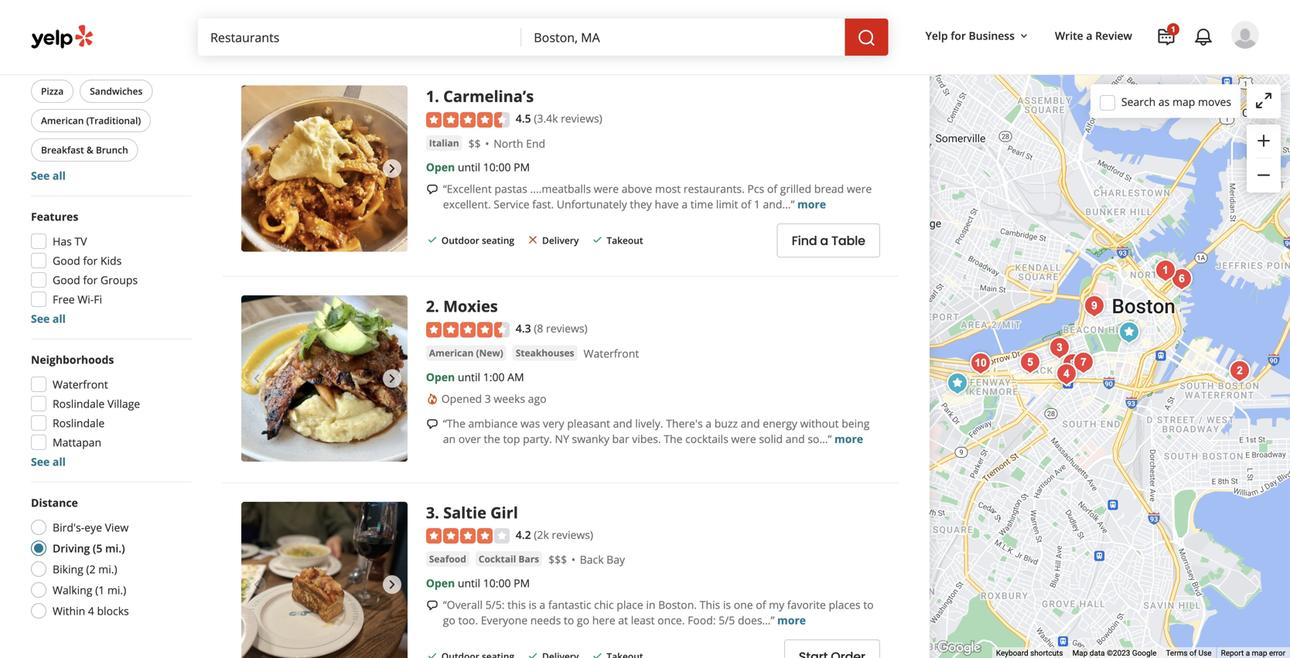 Task type: vqa. For each thing, say whether or not it's contained in the screenshot.
WRITE A REVIEW
yes



Task type: describe. For each thing, give the bounding box(es) containing it.
terms of use link
[[1166, 649, 1212, 658]]

moves
[[1198, 94, 1231, 109]]

has
[[53, 234, 72, 249]]

zoom in image
[[1255, 131, 1273, 150]]

16 speech v2 image for "the
[[426, 418, 438, 430]]

2 horizontal spatial were
[[847, 181, 872, 196]]

biking (2 mi.)
[[53, 562, 117, 577]]

more link for saltie girl
[[777, 613, 806, 628]]

hot
[[53, 14, 71, 28]]

16 close v2 image
[[527, 234, 539, 246]]

5/5:
[[485, 598, 505, 612]]

within 4 blocks
[[53, 604, 129, 618]]

carmelina's
[[443, 86, 534, 107]]

so…"
[[808, 432, 832, 446]]

without
[[800, 416, 839, 431]]

wil l. image
[[1231, 21, 1259, 49]]

swanky
[[572, 432, 609, 446]]

Find text field
[[210, 29, 509, 46]]

0 vertical spatial to
[[863, 598, 874, 612]]

the
[[664, 432, 683, 446]]

2 is from the left
[[723, 598, 731, 612]]

see for neighborhoods
[[31, 454, 50, 469]]

good for good for groups
[[53, 273, 80, 287]]

american (new) button
[[426, 345, 506, 361]]

favorite
[[787, 598, 826, 612]]

back bay
[[580, 552, 625, 567]]

google image
[[933, 638, 984, 658]]

report a map error link
[[1221, 649, 1285, 658]]

open for moxies
[[426, 370, 455, 384]]

unfortunately
[[557, 197, 627, 212]]

has tv
[[53, 234, 87, 249]]

once.
[[658, 613, 685, 628]]

0 horizontal spatial were
[[594, 181, 619, 196]]

all for features
[[53, 311, 66, 326]]

(2
[[86, 562, 96, 577]]

all inside group
[[53, 168, 66, 183]]

none field find
[[210, 29, 509, 46]]

bird's-eye view
[[53, 520, 129, 535]]

does…"
[[738, 613, 775, 628]]

north
[[494, 136, 523, 151]]

4.2
[[516, 527, 531, 542]]

zoom out image
[[1255, 166, 1273, 184]]

0 vertical spatial waterfront
[[584, 346, 639, 361]]

there's
[[666, 416, 703, 431]]

see for features
[[31, 311, 50, 326]]

food:
[[688, 613, 716, 628]]

as
[[1158, 94, 1170, 109]]

4.2 star rating image
[[426, 528, 510, 544]]

(5
[[93, 541, 102, 556]]

map region
[[745, 0, 1290, 658]]

service
[[494, 197, 530, 212]]

&
[[86, 143, 93, 156]]

write a review link
[[1049, 22, 1138, 49]]

village
[[107, 396, 140, 411]]

1 horizontal spatial saltie girl image
[[1044, 333, 1075, 364]]

fantastic
[[548, 598, 591, 612]]

0 horizontal spatial 16 checkmark v2 image
[[426, 650, 438, 658]]

excellent.
[[443, 197, 491, 212]]

breakfast & brunch
[[41, 143, 128, 156]]

. for 3
[[435, 502, 439, 523]]

mi.) for walking (1 mi.)
[[107, 583, 126, 597]]

driving
[[53, 541, 90, 556]]

4.3 (8 reviews)
[[516, 321, 588, 336]]

google
[[1132, 649, 1157, 658]]

were inside "the ambiance was very pleasant and lively. there's a buzz and energy without being an over the top party. ny swanky bar vibes. the cocktails were solid and so…"
[[731, 432, 756, 446]]

moxies image
[[241, 295, 407, 462]]

north end
[[494, 136, 545, 151]]

"excellent
[[443, 181, 492, 196]]

until for carmelina's
[[458, 160, 480, 174]]

distance
[[31, 495, 78, 510]]

and down the energy
[[786, 432, 805, 446]]

2
[[426, 295, 435, 317]]

bird's-
[[53, 520, 84, 535]]

1 horizontal spatial 3
[[485, 391, 491, 406]]

was
[[520, 416, 540, 431]]

fast.
[[532, 197, 554, 212]]

user actions element
[[913, 19, 1281, 114]]

party.
[[523, 432, 552, 446]]

roslindale for roslindale
[[53, 416, 105, 430]]

breakfast & brunch button
[[31, 138, 138, 162]]

1:00
[[483, 370, 505, 384]]

of left "use"
[[1190, 649, 1197, 658]]

an
[[443, 432, 456, 446]]

1928 beacon hill image
[[1079, 291, 1110, 322]]

1 for 1 . carmelina's
[[426, 86, 435, 107]]

steakhouses link
[[513, 345, 577, 361]]

ny
[[555, 432, 569, 446]]

moxies image
[[1224, 356, 1255, 387]]

2 . moxies
[[426, 295, 498, 317]]

restaurants.
[[684, 181, 745, 196]]

in inside "overall 5/5: this is a fantastic chic place in boston. this is one of my favorite places to go too. everyone needs to go here at least once.   food: 5/5 does…"
[[646, 598, 655, 612]]

reviews) for 1 . carmelina's
[[561, 111, 602, 126]]

all
[[223, 43, 239, 60]]

seafood link
[[426, 552, 469, 567]]

hot and new
[[53, 14, 119, 28]]

4.5
[[516, 111, 531, 126]]

a right report
[[1246, 649, 1250, 658]]

1 vertical spatial saltie girl image
[[241, 502, 407, 658]]

4.5 star rating image
[[426, 112, 510, 128]]

boston.
[[658, 598, 697, 612]]

slideshow element for 1
[[241, 86, 407, 252]]

opened
[[441, 391, 482, 406]]

find
[[792, 232, 817, 249]]

italian
[[429, 137, 459, 149]]

good for good for kids
[[53, 253, 80, 268]]

16 chevron down v2 image
[[1018, 30, 1030, 42]]

write
[[1055, 28, 1083, 43]]

previous image
[[247, 576, 266, 594]]

10:00 for carmelina's
[[483, 160, 511, 174]]

and right buzz
[[741, 416, 760, 431]]

boston sail loft image
[[1166, 264, 1197, 295]]

most
[[655, 181, 681, 196]]

mi.) for driving (5 mi.)
[[105, 541, 125, 556]]

next image for 2 . moxies
[[383, 369, 401, 388]]

cocktail bars link
[[476, 552, 542, 567]]

next image for 1 . carmelina's
[[383, 159, 401, 178]]

see all group
[[28, 55, 192, 183]]

amar image
[[1057, 349, 1088, 380]]

open until 10:00 pm for saltie
[[426, 576, 530, 591]]

yard house image
[[942, 368, 973, 399]]

for for business
[[951, 28, 966, 43]]

saltie
[[443, 502, 486, 523]]

1 horizontal spatial 16 checkmark v2 image
[[591, 650, 604, 658]]

1 vertical spatial more
[[835, 432, 863, 446]]

notifications image
[[1194, 28, 1213, 46]]

eye
[[84, 520, 102, 535]]

very
[[543, 416, 564, 431]]

american (traditional)
[[41, 114, 141, 127]]

. for 1
[[435, 86, 439, 107]]

1 . carmelina's
[[426, 86, 534, 107]]

carmelina's image
[[241, 86, 407, 252]]

cocktail
[[479, 553, 516, 566]]

1 go from the left
[[443, 613, 455, 628]]

0 horizontal spatial in
[[372, 43, 384, 60]]

. for 2
[[435, 295, 439, 317]]

least
[[631, 613, 655, 628]]

am
[[507, 370, 524, 384]]

american for american (new)
[[429, 346, 474, 359]]

blocks
[[97, 604, 129, 618]]

"the ambiance was very pleasant and lively. there's a buzz and energy without being an over the top party. ny swanky bar vibes. the cocktails were solid and so…"
[[443, 416, 870, 446]]

16 speech v2 image
[[426, 599, 438, 612]]

more for saltie girl
[[777, 613, 806, 628]]

neighborhoods
[[31, 352, 114, 367]]

report
[[1221, 649, 1244, 658]]

walking (1 mi.)
[[53, 583, 126, 597]]

slideshow element for 3
[[241, 502, 407, 658]]

0 vertical spatial 16 checkmark v2 image
[[426, 234, 438, 246]]

1 for 1
[[1171, 24, 1175, 34]]

search
[[1121, 94, 1156, 109]]

roslindale for roslindale village
[[53, 396, 105, 411]]

cocktails
[[685, 432, 728, 446]]

bars
[[519, 553, 539, 566]]

mi.) for biking (2 mi.)
[[98, 562, 117, 577]]

solid
[[759, 432, 783, 446]]

1 vertical spatial more link
[[835, 432, 863, 446]]

a right write
[[1086, 28, 1092, 43]]



Task type: locate. For each thing, give the bounding box(es) containing it.
3 next image from the top
[[383, 576, 401, 594]]

2 go from the left
[[577, 613, 589, 628]]

2 horizontal spatial 16 checkmark v2 image
[[591, 234, 604, 246]]

None field
[[210, 29, 509, 46], [534, 29, 833, 46]]

0 horizontal spatial 3
[[426, 502, 435, 523]]

1 vertical spatial mi.)
[[98, 562, 117, 577]]

3 see all button from the top
[[31, 454, 66, 469]]

pcs
[[747, 181, 764, 196]]

2 . from the top
[[435, 295, 439, 317]]

reviews) right (3.4k
[[561, 111, 602, 126]]

16 checkmark v2 image down 16 speech v2 image
[[426, 650, 438, 658]]

in up least
[[646, 598, 655, 612]]

1 vertical spatial group
[[26, 209, 192, 326]]

open for saltie girl
[[426, 576, 455, 591]]

"overall
[[443, 598, 483, 612]]

2 vertical spatial for
[[83, 273, 98, 287]]

0 horizontal spatial is
[[529, 598, 537, 612]]

too.
[[458, 613, 478, 628]]

were right bread
[[847, 181, 872, 196]]

(8
[[534, 321, 543, 336]]

0 horizontal spatial to
[[564, 613, 574, 628]]

open down italian link
[[426, 160, 455, 174]]

1 see all button from the top
[[31, 168, 66, 183]]

a up needs
[[539, 598, 545, 612]]

more link down the grilled
[[797, 197, 826, 212]]

all down "breakfast"
[[53, 168, 66, 183]]

until for saltie
[[458, 576, 480, 591]]

1 vertical spatial 3
[[426, 502, 435, 523]]

boston,
[[387, 43, 433, 60]]

0 vertical spatial in
[[372, 43, 384, 60]]

Near text field
[[534, 29, 833, 46]]

new
[[96, 14, 119, 28]]

. left moxies
[[435, 295, 439, 317]]

(2k
[[534, 527, 549, 542]]

more link for carmelina's
[[797, 197, 826, 212]]

16 speech v2 image left "excellent
[[426, 183, 438, 196]]

until
[[458, 160, 480, 174], [458, 370, 480, 384], [458, 576, 480, 591]]

16 checkmark v2 image down needs
[[527, 650, 539, 658]]

2 vertical spatial 1
[[754, 197, 760, 212]]

2 see all button from the top
[[31, 311, 66, 326]]

go
[[443, 613, 455, 628], [577, 613, 589, 628]]

american inside see all group
[[41, 114, 84, 127]]

see down "breakfast"
[[31, 168, 50, 183]]

american down the 4.3 star rating image
[[429, 346, 474, 359]]

more
[[797, 197, 826, 212], [835, 432, 863, 446], [777, 613, 806, 628]]

10:00 for saltie
[[483, 576, 511, 591]]

search image
[[857, 29, 876, 47]]

a up the cocktails
[[706, 416, 712, 431]]

see all down the mattapan
[[31, 454, 66, 469]]

0 vertical spatial saltie girl image
[[1044, 333, 1075, 364]]

0 horizontal spatial waterfront
[[53, 377, 108, 392]]

yelp
[[925, 28, 948, 43]]

1 slideshow element from the top
[[241, 86, 407, 252]]

reviews) right (8
[[546, 321, 588, 336]]

1 inside button
[[1171, 24, 1175, 34]]

map data ©2023 google
[[1072, 649, 1157, 658]]

free
[[53, 292, 75, 307]]

go down fantastic
[[577, 613, 589, 628]]

4.3
[[516, 321, 531, 336]]

open
[[426, 160, 455, 174], [426, 370, 455, 384], [426, 576, 455, 591]]

1 vertical spatial reviews)
[[546, 321, 588, 336]]

. up 4.5 star rating image
[[435, 86, 439, 107]]

1 open until 10:00 pm from the top
[[426, 160, 530, 174]]

and…"
[[763, 197, 795, 212]]

1 is from the left
[[529, 598, 537, 612]]

good for kids
[[53, 253, 122, 268]]

see up neighborhoods
[[31, 311, 50, 326]]

0 vertical spatial until
[[458, 160, 480, 174]]

2 vertical spatial see all
[[31, 454, 66, 469]]

1 good from the top
[[53, 253, 80, 268]]

biking
[[53, 562, 83, 577]]

breakfast
[[41, 143, 84, 156]]

0 vertical spatial more
[[797, 197, 826, 212]]

legal sea foods - downtown crossing image
[[1114, 317, 1145, 348]]

pizza button
[[31, 80, 74, 103]]

see inside group
[[31, 168, 50, 183]]

pm
[[514, 160, 530, 174], [514, 576, 530, 591]]

carmelina's link
[[443, 86, 534, 107]]

1 see from the top
[[31, 168, 50, 183]]

next image
[[383, 159, 401, 178], [383, 369, 401, 388], [383, 576, 401, 594]]

pm for saltie girl
[[514, 576, 530, 591]]

to right places
[[863, 598, 874, 612]]

2 next image from the top
[[383, 369, 401, 388]]

until up opened
[[458, 370, 480, 384]]

1 all from the top
[[53, 168, 66, 183]]

0 vertical spatial reviews)
[[561, 111, 602, 126]]

1 vertical spatial previous image
[[247, 369, 266, 388]]

"the
[[443, 416, 465, 431]]

1 vertical spatial roslindale
[[53, 416, 105, 430]]

see
[[31, 168, 50, 183], [31, 311, 50, 326], [31, 454, 50, 469]]

map
[[1172, 94, 1195, 109], [1252, 649, 1267, 658]]

of
[[767, 181, 777, 196], [741, 197, 751, 212], [756, 598, 766, 612], [1190, 649, 1197, 658]]

yelp for business
[[925, 28, 1015, 43]]

2 vertical spatial next image
[[383, 576, 401, 594]]

0 vertical spatial more link
[[797, 197, 826, 212]]

group containing neighborhoods
[[26, 352, 192, 469]]

all for neighborhoods
[[53, 454, 66, 469]]

0 horizontal spatial saltie girl image
[[241, 502, 407, 658]]

waterfront
[[584, 346, 639, 361], [53, 377, 108, 392]]

3 . from the top
[[435, 502, 439, 523]]

0 horizontal spatial 16 checkmark v2 image
[[426, 234, 438, 246]]

2 until from the top
[[458, 370, 480, 384]]

a left time
[[682, 197, 688, 212]]

0 vertical spatial open until 10:00 pm
[[426, 160, 530, 174]]

2 vertical spatial mi.)
[[107, 583, 126, 597]]

mi.) right (1
[[107, 583, 126, 597]]

1 vertical spatial see all
[[31, 311, 66, 326]]

terms of use
[[1166, 649, 1212, 658]]

4.3 star rating image
[[426, 322, 510, 338]]

1 vertical spatial see
[[31, 311, 50, 326]]

2 vertical spatial reviews)
[[552, 527, 593, 542]]

brunch
[[96, 143, 128, 156]]

for inside button
[[951, 28, 966, 43]]

2 10:00 from the top
[[483, 576, 511, 591]]

2 all from the top
[[53, 311, 66, 326]]

grilled
[[780, 181, 811, 196]]

1 vertical spatial waterfront
[[53, 377, 108, 392]]

see all inside group
[[31, 168, 66, 183]]

1 vertical spatial 1
[[426, 86, 435, 107]]

open until 10:00 pm for carmelina's
[[426, 160, 530, 174]]

above
[[622, 181, 652, 196]]

1 horizontal spatial none field
[[534, 29, 833, 46]]

groups
[[100, 273, 138, 287]]

1 horizontal spatial american
[[429, 346, 474, 359]]

3 until from the top
[[458, 576, 480, 591]]

slideshow element for 2
[[241, 295, 407, 462]]

1 vertical spatial .
[[435, 295, 439, 317]]

more link down the being
[[835, 432, 863, 446]]

2 vertical spatial until
[[458, 576, 480, 591]]

0 vertical spatial previous image
[[247, 159, 266, 178]]

krasi image
[[1015, 347, 1046, 378]]

1 vertical spatial map
[[1252, 649, 1267, 658]]

see all button down the mattapan
[[31, 454, 66, 469]]

search as map moves
[[1121, 94, 1231, 109]]

2 good from the top
[[53, 273, 80, 287]]

weeks
[[494, 391, 525, 406]]

waterfront inside group
[[53, 377, 108, 392]]

buzz
[[714, 416, 738, 431]]

16 checkmark v2 image
[[426, 234, 438, 246], [591, 650, 604, 658]]

1
[[1171, 24, 1175, 34], [426, 86, 435, 107], [754, 197, 760, 212]]

of down pcs
[[741, 197, 751, 212]]

carmelina's image
[[1150, 255, 1181, 286]]

keyboard
[[996, 649, 1028, 658]]

1 previous image from the top
[[247, 159, 266, 178]]

map right as
[[1172, 94, 1195, 109]]

0 vertical spatial map
[[1172, 94, 1195, 109]]

pescador image
[[965, 348, 996, 379]]

american up "breakfast"
[[41, 114, 84, 127]]

16 checkmark v2 image left outdoor in the top of the page
[[426, 234, 438, 246]]

at
[[618, 613, 628, 628]]

0 horizontal spatial none field
[[210, 29, 509, 46]]

0 vertical spatial open
[[426, 160, 455, 174]]

american (new)
[[429, 346, 503, 359]]

a right find
[[820, 232, 828, 249]]

10:00
[[483, 160, 511, 174], [483, 576, 511, 591]]

3 see all from the top
[[31, 454, 66, 469]]

more down the being
[[835, 432, 863, 446]]

end
[[526, 136, 545, 151]]

1 horizontal spatial waterfront
[[584, 346, 639, 361]]

view
[[105, 520, 129, 535]]

0 vertical spatial 16 speech v2 image
[[426, 183, 438, 196]]

1 horizontal spatial were
[[731, 432, 756, 446]]

0 vertical spatial .
[[435, 86, 439, 107]]

and right hot
[[74, 14, 93, 28]]

of inside "overall 5/5: this is a fantastic chic place in boston. this is one of my favorite places to go too. everyone needs to go here at least once.   food: 5/5 does…"
[[756, 598, 766, 612]]

2 none field from the left
[[534, 29, 833, 46]]

1 vertical spatial all
[[53, 311, 66, 326]]

option group
[[26, 495, 192, 623]]

of right pcs
[[767, 181, 777, 196]]

10:00 up 5/5:
[[483, 576, 511, 591]]

go left too.
[[443, 613, 455, 628]]

1 pm from the top
[[514, 160, 530, 174]]

is
[[529, 598, 537, 612], [723, 598, 731, 612]]

all "restaurants" results in boston, massachusetts
[[223, 43, 531, 60]]

1 vertical spatial pm
[[514, 576, 530, 591]]

1 horizontal spatial go
[[577, 613, 589, 628]]

expand map image
[[1255, 91, 1273, 110]]

place
[[617, 598, 643, 612]]

16 checkmark v2 image left takeout
[[591, 234, 604, 246]]

2 vertical spatial see all button
[[31, 454, 66, 469]]

steakhouses
[[516, 346, 574, 359]]

(traditional)
[[86, 114, 141, 127]]

2 vertical spatial slideshow element
[[241, 502, 407, 658]]

1 horizontal spatial 16 checkmark v2 image
[[527, 650, 539, 658]]

a inside "the ambiance was very pleasant and lively. there's a buzz and energy without being an over the top party. ny swanky bar vibes. the cocktails were solid and so…"
[[706, 416, 712, 431]]

. left saltie
[[435, 502, 439, 523]]

slideshow element
[[241, 86, 407, 252], [241, 295, 407, 462], [241, 502, 407, 658]]

....meatballs
[[530, 181, 591, 196]]

3 open from the top
[[426, 576, 455, 591]]

2 vertical spatial all
[[53, 454, 66, 469]]

0 vertical spatial see
[[31, 168, 50, 183]]

were up unfortunately on the left top of page
[[594, 181, 619, 196]]

time
[[691, 197, 713, 212]]

2 see all from the top
[[31, 311, 66, 326]]

1 inside "excellent pastas ....meatballs were above most restaurants.  pcs of grilled bread were excellent.  service fast.  unfortunately they have a time limit of 1 and…"
[[754, 197, 760, 212]]

1 left "notifications" image
[[1171, 24, 1175, 34]]

good down has tv
[[53, 253, 80, 268]]

see all button down free
[[31, 311, 66, 326]]

2 see from the top
[[31, 311, 50, 326]]

0 vertical spatial see all button
[[31, 168, 66, 183]]

3 left "weeks"
[[485, 391, 491, 406]]

0 vertical spatial 10:00
[[483, 160, 511, 174]]

pm for carmelina's
[[514, 160, 530, 174]]

free wi-fi
[[53, 292, 102, 307]]

until up "excellent
[[458, 160, 480, 174]]

1 vertical spatial good
[[53, 273, 80, 287]]

16 checkmark v2 image
[[591, 234, 604, 246], [426, 650, 438, 658], [527, 650, 539, 658]]

1 open from the top
[[426, 160, 455, 174]]

2 previous image from the top
[[247, 369, 266, 388]]

0 horizontal spatial map
[[1172, 94, 1195, 109]]

1 vertical spatial next image
[[383, 369, 401, 388]]

16 speech v2 image left "the
[[426, 418, 438, 430]]

were down buzz
[[731, 432, 756, 446]]

$$
[[468, 136, 481, 151]]

within
[[53, 604, 85, 618]]

to down fantastic
[[564, 613, 574, 628]]

2 vertical spatial .
[[435, 502, 439, 523]]

open until 10:00 pm up '"overall'
[[426, 576, 530, 591]]

0 vertical spatial roslindale
[[53, 396, 105, 411]]

1 vertical spatial for
[[83, 253, 98, 268]]

more link down favorite
[[777, 613, 806, 628]]

all down the mattapan
[[53, 454, 66, 469]]

is right this
[[529, 598, 537, 612]]

more down the grilled
[[797, 197, 826, 212]]

24 project v2 image
[[1157, 28, 1176, 46]]

4
[[88, 604, 94, 618]]

waterfront down 4.3 (8 reviews)
[[584, 346, 639, 361]]

2 open until 10:00 pm from the top
[[426, 576, 530, 591]]

tv
[[75, 234, 87, 249]]

results
[[327, 43, 370, 60]]

1 vertical spatial open until 10:00 pm
[[426, 576, 530, 591]]

see all button down "breakfast"
[[31, 168, 66, 183]]

1 vertical spatial 16 checkmark v2 image
[[591, 650, 604, 658]]

map for error
[[1252, 649, 1267, 658]]

none field near
[[534, 29, 833, 46]]

0 horizontal spatial 1
[[426, 86, 435, 107]]

see all button for neighborhoods
[[31, 454, 66, 469]]

a
[[1086, 28, 1092, 43], [682, 197, 688, 212], [820, 232, 828, 249], [706, 416, 712, 431], [539, 598, 545, 612], [1246, 649, 1250, 658]]

2 roslindale from the top
[[53, 416, 105, 430]]

open up 16 flame v2 icon
[[426, 370, 455, 384]]

seafood button
[[426, 552, 469, 567]]

saltie girl image
[[1044, 333, 1075, 364], [241, 502, 407, 658]]

for for groups
[[83, 273, 98, 287]]

pm down north end
[[514, 160, 530, 174]]

good
[[53, 253, 80, 268], [53, 273, 80, 287]]

1 horizontal spatial is
[[723, 598, 731, 612]]

more for carmelina's
[[797, 197, 826, 212]]

group containing features
[[26, 209, 192, 326]]

for right 'yelp'
[[951, 28, 966, 43]]

.
[[435, 86, 439, 107], [435, 295, 439, 317], [435, 502, 439, 523]]

more down favorite
[[777, 613, 806, 628]]

0 vertical spatial group
[[1247, 125, 1281, 193]]

report a map error
[[1221, 649, 1285, 658]]

delivery
[[542, 234, 579, 247]]

1 down pcs
[[754, 197, 760, 212]]

1 until from the top
[[458, 160, 480, 174]]

see all down "breakfast"
[[31, 168, 66, 183]]

open until 10:00 pm down the $$
[[426, 160, 530, 174]]

1 horizontal spatial map
[[1252, 649, 1267, 658]]

italian button
[[426, 135, 462, 151]]

1 up 4.5 star rating image
[[426, 86, 435, 107]]

0 vertical spatial 3
[[485, 391, 491, 406]]

previous image for 1
[[247, 159, 266, 178]]

next image for 3 . saltie girl
[[383, 576, 401, 594]]

waterfront up roslindale village
[[53, 377, 108, 392]]

0 vertical spatial good
[[53, 253, 80, 268]]

"excellent pastas ....meatballs were above most restaurants.  pcs of grilled bread were excellent.  service fast.  unfortunately they have a time limit of 1 and…"
[[443, 181, 872, 212]]

until for moxies
[[458, 370, 480, 384]]

of left my at the bottom of page
[[756, 598, 766, 612]]

1 vertical spatial see all button
[[31, 311, 66, 326]]

bread
[[814, 181, 844, 196]]

pleasant
[[567, 416, 610, 431]]

reviews) for 2 . moxies
[[546, 321, 588, 336]]

for up the good for groups
[[83, 253, 98, 268]]

1 vertical spatial to
[[564, 613, 574, 628]]

moxies link
[[443, 295, 498, 317]]

needs
[[530, 613, 561, 628]]

1 see all from the top
[[31, 168, 66, 183]]

3 left saltie
[[426, 502, 435, 523]]

1 horizontal spatial 1
[[754, 197, 760, 212]]

my
[[769, 598, 784, 612]]

see all button for features
[[31, 311, 66, 326]]

0 vertical spatial slideshow element
[[241, 86, 407, 252]]

"overall 5/5: this is a fantastic chic place in boston. this is one of my favorite places to go too. everyone needs to go here at least once.   food: 5/5 does…"
[[443, 598, 874, 628]]

0 vertical spatial all
[[53, 168, 66, 183]]

previous image
[[247, 159, 266, 178], [247, 369, 266, 388]]

1 . from the top
[[435, 86, 439, 107]]

open for carmelina's
[[426, 160, 455, 174]]

16 flame v2 image
[[426, 393, 438, 405]]

reviews) up $$$
[[552, 527, 593, 542]]

0 vertical spatial mi.)
[[105, 541, 125, 556]]

is up the 5/5
[[723, 598, 731, 612]]

1 horizontal spatial in
[[646, 598, 655, 612]]

were
[[594, 181, 619, 196], [847, 181, 872, 196], [731, 432, 756, 446]]

10:00 up pastas
[[483, 160, 511, 174]]

2 16 speech v2 image from the top
[[426, 418, 438, 430]]

0 vertical spatial next image
[[383, 159, 401, 178]]

1 10:00 from the top
[[483, 160, 511, 174]]

the salty pig image
[[1051, 359, 1082, 390]]

16 speech v2 image for "excellent
[[426, 183, 438, 196]]

and up bar
[[613, 416, 632, 431]]

2 slideshow element from the top
[[241, 295, 407, 462]]

2 open from the top
[[426, 370, 455, 384]]

None search field
[[198, 19, 891, 56]]

(new)
[[476, 346, 503, 359]]

$$$
[[548, 552, 567, 567]]

2 vertical spatial group
[[26, 352, 192, 469]]

1 16 speech v2 image from the top
[[426, 183, 438, 196]]

for for kids
[[83, 253, 98, 268]]

16 speech v2 image
[[426, 183, 438, 196], [426, 418, 438, 430]]

0 vertical spatial 1
[[1171, 24, 1175, 34]]

see all down free
[[31, 311, 66, 326]]

a inside "overall 5/5: this is a fantastic chic place in boston. this is one of my favorite places to go too. everyone needs to go here at least once.   food: 5/5 does…"
[[539, 598, 545, 612]]

1 vertical spatial 16 speech v2 image
[[426, 418, 438, 430]]

map for moves
[[1172, 94, 1195, 109]]

2 vertical spatial more link
[[777, 613, 806, 628]]

sandwiches
[[90, 85, 143, 97]]

0 horizontal spatial go
[[443, 613, 455, 628]]

citrus & salt image
[[1068, 347, 1099, 378]]

3 . saltie girl
[[426, 502, 518, 523]]

1 vertical spatial american
[[429, 346, 474, 359]]

here
[[592, 613, 615, 628]]

option group containing distance
[[26, 495, 192, 623]]

2 horizontal spatial 1
[[1171, 24, 1175, 34]]

1 none field from the left
[[210, 29, 509, 46]]

1 next image from the top
[[383, 159, 401, 178]]

top
[[503, 432, 520, 446]]

mi.) right (5
[[105, 541, 125, 556]]

4.5 (3.4k reviews)
[[516, 111, 602, 126]]

good for groups
[[53, 273, 138, 287]]

pm up this
[[514, 576, 530, 591]]

mattapan
[[53, 435, 101, 450]]

see all for neighborhoods
[[31, 454, 66, 469]]

1 vertical spatial slideshow element
[[241, 295, 407, 462]]

until up '"overall'
[[458, 576, 480, 591]]

2 vertical spatial more
[[777, 613, 806, 628]]

3 slideshow element from the top
[[241, 502, 407, 658]]

3 see from the top
[[31, 454, 50, 469]]

2 vertical spatial see
[[31, 454, 50, 469]]

1 vertical spatial open
[[426, 370, 455, 384]]

all down free
[[53, 311, 66, 326]]

back
[[580, 552, 604, 567]]

reviews) for 3 . saltie girl
[[552, 527, 593, 542]]

open until 1:00 am
[[426, 370, 524, 384]]

mi.) right (2
[[98, 562, 117, 577]]

1 roslindale from the top
[[53, 396, 105, 411]]

2 pm from the top
[[514, 576, 530, 591]]

3 all from the top
[[53, 454, 66, 469]]

0 vertical spatial see all
[[31, 168, 66, 183]]

a inside "excellent pastas ....meatballs were above most restaurants.  pcs of grilled bread were excellent.  service fast.  unfortunately they have a time limit of 1 and…"
[[682, 197, 688, 212]]

0 vertical spatial for
[[951, 28, 966, 43]]

places
[[829, 598, 861, 612]]

in right results
[[372, 43, 384, 60]]

american for american (traditional)
[[41, 114, 84, 127]]

see all for features
[[31, 311, 66, 326]]

for down the good for kids
[[83, 273, 98, 287]]

see up distance
[[31, 454, 50, 469]]

map left error
[[1252, 649, 1267, 658]]

(1
[[95, 583, 105, 597]]

previous image for 2
[[247, 369, 266, 388]]

0 vertical spatial pm
[[514, 160, 530, 174]]

group
[[1247, 125, 1281, 193], [26, 209, 192, 326], [26, 352, 192, 469]]

good up free
[[53, 273, 80, 287]]

16 checkmark v2 image down here on the bottom left of page
[[591, 650, 604, 658]]

open up 16 speech v2 image
[[426, 576, 455, 591]]



